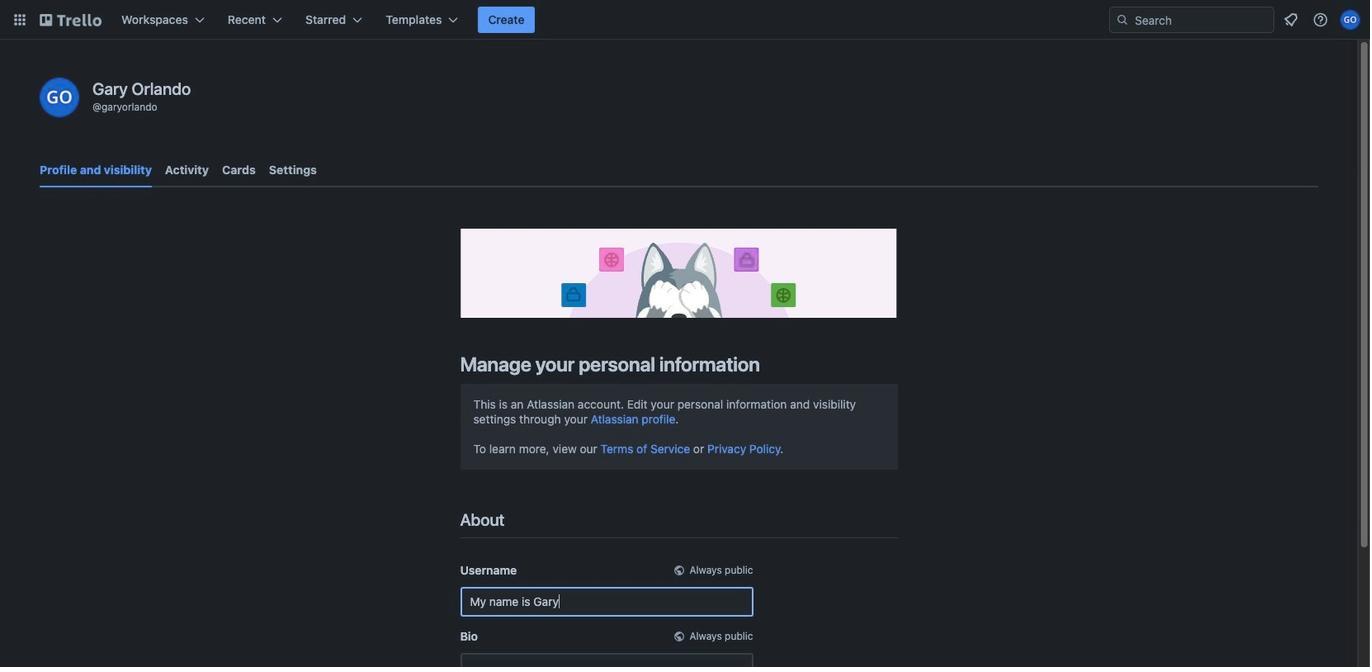 Task type: locate. For each thing, give the bounding box(es) containing it.
None text field
[[460, 587, 754, 617]]

Search field
[[1130, 8, 1274, 31]]

primary element
[[0, 0, 1371, 40]]

gary orlando (garyorlando) image
[[40, 78, 79, 117]]

None text field
[[460, 653, 754, 667]]

open information menu image
[[1313, 12, 1330, 28]]



Task type: describe. For each thing, give the bounding box(es) containing it.
0 notifications image
[[1282, 10, 1302, 30]]

search image
[[1117, 13, 1130, 26]]

back to home image
[[40, 7, 102, 33]]

gary orlando (garyorlando) image
[[1341, 10, 1361, 30]]



Task type: vqa. For each thing, say whether or not it's contained in the screenshot.
bottom 4
no



